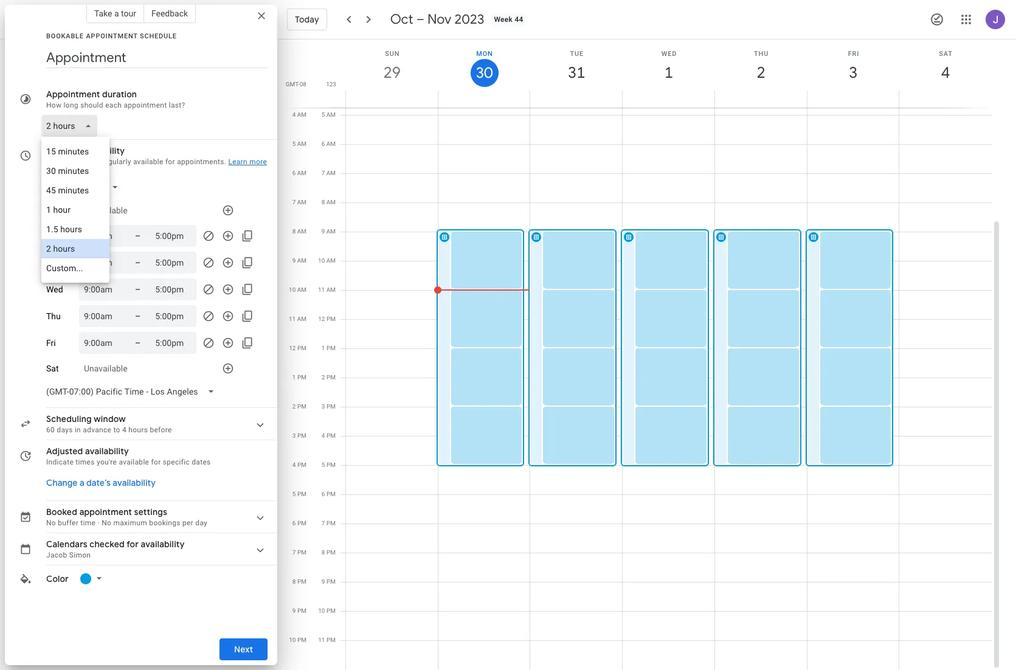 Task type: vqa. For each thing, say whether or not it's contained in the screenshot.
1 PM
yes



Task type: locate. For each thing, give the bounding box(es) containing it.
1 vertical spatial for
[[151, 458, 161, 467]]

wed up wednesday, november 1 "element"
[[662, 50, 677, 58]]

7
[[322, 170, 325, 176], [292, 199, 296, 206], [322, 520, 325, 527], [293, 549, 296, 556]]

0 vertical spatial wed
[[662, 50, 677, 58]]

1 vertical spatial sun
[[46, 206, 61, 215]]

5 pm
[[322, 462, 336, 469], [293, 491, 307, 498]]

11 pm
[[318, 637, 336, 644]]

End time on Wednesdays text field
[[155, 282, 192, 297]]

6 am
[[322, 141, 336, 147], [292, 170, 307, 176]]

0 horizontal spatial 8 pm
[[293, 579, 307, 585]]

you're right "when" at the left top of page
[[79, 158, 100, 166]]

0 horizontal spatial 11 am
[[289, 316, 307, 322]]

sun inside sun 29
[[385, 50, 400, 58]]

sat up saturday, november 4 element
[[940, 50, 953, 58]]

advance
[[83, 426, 111, 434]]

you're inside general availability set when you're regularly available for appointments. learn more
[[79, 158, 100, 166]]

1 vertical spatial 11
[[289, 316, 296, 322]]

availability down the bookings at the bottom of page
[[141, 539, 185, 550]]

0 vertical spatial 6 am
[[322, 141, 336, 147]]

– left end time on thursdays text field on the left top of page
[[135, 312, 141, 321]]

unavailable for sat
[[84, 364, 128, 374]]

2 pm
[[322, 374, 336, 381], [293, 403, 307, 410]]

today
[[295, 14, 319, 25]]

9
[[322, 228, 325, 235], [292, 257, 296, 264], [322, 579, 325, 585], [293, 608, 296, 615]]

1 vertical spatial 10 am
[[289, 287, 307, 293]]

0 horizontal spatial 7 am
[[292, 199, 307, 206]]

for left specific
[[151, 458, 161, 467]]

6 am down 4 am
[[292, 170, 307, 176]]

1 horizontal spatial no
[[102, 519, 111, 528]]

1 vertical spatial 12 pm
[[289, 345, 307, 352]]

sat
[[940, 50, 953, 58], [46, 364, 59, 374]]

availability down adjusted availability indicate times you're available for specific dates at the bottom left of the page
[[113, 478, 156, 489]]

0 horizontal spatial fri
[[46, 338, 56, 348]]

scheduling
[[46, 414, 92, 425]]

29
[[383, 63, 400, 83]]

adjusted
[[46, 446, 83, 457]]

1 vertical spatial unavailable
[[84, 364, 128, 374]]

how
[[46, 101, 62, 110]]

– for fri
[[135, 338, 141, 348]]

mon inside mon 30
[[477, 50, 493, 58]]

wed inside 1 column header
[[662, 50, 677, 58]]

0 horizontal spatial 9 pm
[[293, 608, 307, 615]]

unavailable
[[84, 206, 128, 215], [84, 364, 128, 374]]

1 column header
[[623, 40, 715, 108]]

availability up regularly
[[81, 145, 125, 156]]

for inside calendars checked for availability jacob simon
[[127, 539, 139, 550]]

appointment down duration
[[124, 101, 167, 110]]

1 horizontal spatial mon
[[477, 50, 493, 58]]

0 vertical spatial thu
[[755, 50, 769, 58]]

wednesday, november 1 element
[[655, 59, 683, 87]]

0 vertical spatial 1
[[664, 63, 673, 83]]

1 vertical spatial 4 pm
[[293, 462, 307, 469]]

mon up monday, october 30, today "element"
[[477, 50, 493, 58]]

unavailable down start time on fridays 'text field'
[[84, 364, 128, 374]]

availability
[[81, 145, 125, 156], [85, 446, 129, 457], [113, 478, 156, 489], [141, 539, 185, 550]]

specific
[[163, 458, 190, 467]]

next button
[[220, 635, 268, 664]]

1 vertical spatial you're
[[97, 458, 117, 467]]

Start time on Fridays text field
[[84, 336, 120, 350]]

9 pm
[[322, 579, 336, 585], [293, 608, 307, 615]]

1 vertical spatial mon
[[46, 231, 63, 241]]

1 horizontal spatial 10 pm
[[318, 608, 336, 615]]

sat 4
[[940, 50, 953, 83]]

appointment duration how long should each appointment last?
[[46, 89, 185, 110]]

1 horizontal spatial 4 pm
[[322, 433, 336, 439]]

2 horizontal spatial 1
[[664, 63, 673, 83]]

long
[[64, 101, 78, 110]]

friday, november 3 element
[[840, 59, 868, 87]]

0 vertical spatial you're
[[79, 158, 100, 166]]

10 pm left 11 pm
[[289, 637, 307, 644]]

2 horizontal spatial 3
[[849, 63, 858, 83]]

option
[[41, 142, 110, 161], [41, 161, 110, 181], [41, 181, 110, 200], [41, 200, 110, 220], [41, 220, 110, 239], [41, 239, 110, 259], [41, 259, 110, 278]]

available right regularly
[[133, 158, 163, 166]]

11 am
[[318, 287, 336, 293], [289, 316, 307, 322]]

0 horizontal spatial no
[[46, 519, 56, 528]]

appointment
[[124, 101, 167, 110], [79, 507, 132, 518]]

0 vertical spatial unavailable
[[84, 206, 128, 215]]

0 vertical spatial 5 am
[[322, 111, 336, 118]]

bookable appointment schedule
[[46, 32, 177, 40]]

fri left start time on fridays 'text field'
[[46, 338, 56, 348]]

– for thu
[[135, 312, 141, 321]]

monday, october 30, today element
[[471, 59, 499, 87]]

1 horizontal spatial sat
[[940, 50, 953, 58]]

11
[[318, 287, 325, 293], [289, 316, 296, 322], [318, 637, 325, 644]]

a left date's in the left of the page
[[80, 478, 84, 489]]

no
[[46, 519, 56, 528], [102, 519, 111, 528]]

6 option from the top
[[41, 239, 110, 259]]

10 pm
[[318, 608, 336, 615], [289, 637, 307, 644]]

8
[[322, 199, 325, 206], [292, 228, 296, 235], [322, 549, 325, 556], [293, 579, 296, 585]]

0 vertical spatial available
[[133, 158, 163, 166]]

last?
[[169, 101, 185, 110]]

sun up 29
[[385, 50, 400, 58]]

time
[[80, 519, 96, 528]]

tue
[[570, 50, 584, 58], [46, 258, 60, 268]]

appointment up ·
[[79, 507, 132, 518]]

6
[[322, 141, 325, 147], [292, 170, 296, 176], [322, 491, 325, 498], [293, 520, 296, 527]]

color
[[46, 574, 69, 585]]

mon
[[477, 50, 493, 58], [46, 231, 63, 241]]

1 unavailable from the top
[[84, 206, 128, 215]]

0 vertical spatial 1 pm
[[322, 345, 336, 352]]

0 horizontal spatial 12 pm
[[289, 345, 307, 352]]

0 vertical spatial 10 am
[[318, 257, 336, 264]]

4
[[941, 63, 950, 83], [292, 111, 296, 118], [122, 426, 127, 434], [322, 433, 325, 439], [293, 462, 296, 469]]

unavailable for sun
[[84, 206, 128, 215]]

– left end time on wednesdays text box
[[135, 285, 141, 294]]

– for wed
[[135, 285, 141, 294]]

tuesday, october 31 element
[[563, 59, 591, 87]]

no down booked
[[46, 519, 56, 528]]

thu
[[755, 50, 769, 58], [46, 312, 61, 321]]

tue for tue 31
[[570, 50, 584, 58]]

1 vertical spatial appointment
[[79, 507, 132, 518]]

1 vertical spatial 5 pm
[[293, 491, 307, 498]]

End time on Thursdays text field
[[155, 309, 192, 324]]

0 vertical spatial 2
[[756, 63, 765, 83]]

0 horizontal spatial 8 am
[[292, 228, 307, 235]]

you're
[[79, 158, 100, 166], [97, 458, 117, 467]]

1 vertical spatial 7 am
[[292, 199, 307, 206]]

fri 3
[[849, 50, 860, 83]]

1 vertical spatial 7 pm
[[293, 549, 307, 556]]

End time on Mondays text field
[[155, 229, 192, 243]]

thu up thursday, november 2 element
[[755, 50, 769, 58]]

thu inside the 2 column header
[[755, 50, 769, 58]]

you're up change a date's availability
[[97, 458, 117, 467]]

5 am right 4 am
[[322, 111, 336, 118]]

change a date's availability
[[46, 478, 156, 489]]

0 vertical spatial for
[[165, 158, 175, 166]]

1 horizontal spatial 6 am
[[322, 141, 336, 147]]

2 unavailable from the top
[[84, 364, 128, 374]]

am
[[297, 111, 307, 118], [327, 111, 336, 118], [297, 141, 307, 147], [327, 141, 336, 147], [297, 170, 307, 176], [327, 170, 336, 176], [297, 199, 307, 206], [327, 199, 336, 206], [297, 228, 307, 235], [327, 228, 336, 235], [297, 257, 307, 264], [327, 257, 336, 264], [297, 287, 307, 293], [327, 287, 336, 293], [297, 316, 307, 322]]

6 am down 123
[[322, 141, 336, 147]]

0 horizontal spatial sat
[[46, 364, 59, 374]]

1 vertical spatial sat
[[46, 364, 59, 374]]

unavailable up start time on mondays "text field"
[[84, 206, 128, 215]]

– right start time on tuesdays text box
[[135, 258, 141, 268]]

1 horizontal spatial 7 pm
[[322, 520, 336, 527]]

for inside adjusted availability indicate times you're available for specific dates
[[151, 458, 161, 467]]

regularly
[[102, 158, 131, 166]]

1 vertical spatial 2
[[322, 374, 325, 381]]

pm
[[327, 316, 336, 322], [298, 345, 307, 352], [327, 345, 336, 352], [297, 374, 307, 381], [327, 374, 336, 381], [297, 403, 307, 410], [327, 403, 336, 410], [297, 433, 307, 439], [327, 433, 336, 439], [297, 462, 307, 469], [327, 462, 336, 469], [297, 491, 307, 498], [327, 491, 336, 498], [297, 520, 307, 527], [327, 520, 336, 527], [297, 549, 307, 556], [327, 549, 336, 556], [297, 579, 307, 585], [327, 579, 336, 585], [297, 608, 307, 615], [327, 608, 336, 615], [298, 637, 307, 644], [327, 637, 336, 644]]

thu left start time on thursdays text field
[[46, 312, 61, 321]]

0 vertical spatial 10 pm
[[318, 608, 336, 615]]

appointment
[[86, 32, 138, 40]]

indicate
[[46, 458, 74, 467]]

1 vertical spatial thu
[[46, 312, 61, 321]]

sun down set
[[46, 206, 61, 215]]

1 pm
[[322, 345, 336, 352], [293, 374, 307, 381]]

2 no from the left
[[102, 519, 111, 528]]

0 vertical spatial 12 pm
[[318, 316, 336, 322]]

10 am
[[318, 257, 336, 264], [289, 287, 307, 293]]

1 vertical spatial wed
[[46, 285, 63, 294]]

sat inside 4 column header
[[940, 50, 953, 58]]

dates
[[192, 458, 211, 467]]

0 horizontal spatial 7 pm
[[293, 549, 307, 556]]

1 vertical spatial 6 pm
[[293, 520, 307, 527]]

grid
[[282, 40, 1002, 671]]

1 horizontal spatial thu
[[755, 50, 769, 58]]

feedback
[[151, 9, 188, 18]]

1 horizontal spatial 9 pm
[[322, 579, 336, 585]]

available
[[133, 158, 163, 166], [119, 458, 149, 467]]

mon for mon
[[46, 231, 63, 241]]

1 horizontal spatial 11 am
[[318, 287, 336, 293]]

wed left start time on wednesdays "text box"
[[46, 285, 63, 294]]

1 horizontal spatial 7 am
[[322, 170, 336, 176]]

10 pm up 11 pm
[[318, 608, 336, 615]]

1 vertical spatial 3
[[322, 403, 325, 410]]

1 vertical spatial a
[[80, 478, 84, 489]]

0 vertical spatial appointment
[[124, 101, 167, 110]]

1 no from the left
[[46, 519, 56, 528]]

3 pm
[[322, 403, 336, 410], [293, 433, 307, 439]]

sat for sat 4
[[940, 50, 953, 58]]

0 vertical spatial 7 am
[[322, 170, 336, 176]]

you're inside adjusted availability indicate times you're available for specific dates
[[97, 458, 117, 467]]

bookings
[[149, 519, 181, 528]]

for down maximum
[[127, 539, 139, 550]]

0 horizontal spatial a
[[80, 478, 84, 489]]

0 vertical spatial fri
[[849, 50, 860, 58]]

learn
[[228, 158, 248, 166]]

1 vertical spatial 9 am
[[292, 257, 307, 264]]

4 pm
[[322, 433, 336, 439], [293, 462, 307, 469]]

– right start time on fridays 'text field'
[[135, 338, 141, 348]]

next
[[234, 644, 253, 655]]

fri inside 3 column header
[[849, 50, 860, 58]]

a for take
[[114, 9, 119, 18]]

a
[[114, 9, 119, 18], [80, 478, 84, 489]]

a left tour
[[114, 9, 119, 18]]

– left end time on mondays text field
[[135, 231, 141, 241]]

appointment inside booked appointment settings no buffer time · no maximum bookings per day
[[79, 507, 132, 518]]

2 vertical spatial 1
[[293, 374, 296, 381]]

0 horizontal spatial wed
[[46, 285, 63, 294]]

12 pm
[[318, 316, 336, 322], [289, 345, 307, 352]]

for left the appointments.
[[165, 158, 175, 166]]

0 horizontal spatial 3 pm
[[293, 433, 307, 439]]

available inside general availability set when you're regularly available for appointments. learn more
[[133, 158, 163, 166]]

availability inside general availability set when you're regularly available for appointments. learn more
[[81, 145, 125, 156]]

available down hours
[[119, 458, 149, 467]]

1 vertical spatial 10 pm
[[289, 637, 307, 644]]

8 pm
[[322, 549, 336, 556], [293, 579, 307, 585]]

·
[[98, 519, 100, 528]]

0 horizontal spatial 1 pm
[[293, 374, 307, 381]]

simon
[[69, 551, 91, 560]]

31 column header
[[530, 40, 623, 108]]

None field
[[41, 115, 102, 137], [41, 381, 225, 403], [41, 115, 102, 137], [41, 381, 225, 403]]

tue left start time on tuesdays text box
[[46, 258, 60, 268]]

0 horizontal spatial 12
[[289, 345, 296, 352]]

1 vertical spatial 3 pm
[[293, 433, 307, 439]]

–
[[417, 11, 425, 28], [135, 231, 141, 241], [135, 258, 141, 268], [135, 285, 141, 294], [135, 312, 141, 321], [135, 338, 141, 348]]

1 horizontal spatial 9 am
[[322, 228, 336, 235]]

1 horizontal spatial wed
[[662, 50, 677, 58]]

no right ·
[[102, 519, 111, 528]]

1 horizontal spatial 1 pm
[[322, 345, 336, 352]]

4 column header
[[899, 40, 992, 108]]

availability down "to" on the left bottom of page
[[85, 446, 129, 457]]

1
[[664, 63, 673, 83], [322, 345, 325, 352], [293, 374, 296, 381]]

1 horizontal spatial 12 pm
[[318, 316, 336, 322]]

4 option from the top
[[41, 200, 110, 220]]

0 vertical spatial 8 pm
[[322, 549, 336, 556]]

5 am down 4 am
[[292, 141, 307, 147]]

tue inside tue 31
[[570, 50, 584, 58]]

2 horizontal spatial for
[[165, 158, 175, 166]]

change a date's availability button
[[41, 472, 161, 494]]

fri for fri 3
[[849, 50, 860, 58]]

mon left start time on mondays "text field"
[[46, 231, 63, 241]]

sat up scheduling
[[46, 364, 59, 374]]

0 horizontal spatial sun
[[46, 206, 61, 215]]

fri for fri
[[46, 338, 56, 348]]

fri up the friday, november 3 element
[[849, 50, 860, 58]]

mon for mon 30
[[477, 50, 493, 58]]

tue up 31
[[570, 50, 584, 58]]

5 am
[[322, 111, 336, 118], [292, 141, 307, 147]]

31
[[568, 63, 585, 83]]

fri
[[849, 50, 860, 58], [46, 338, 56, 348]]

day
[[196, 519, 208, 528]]

1 vertical spatial fri
[[46, 338, 56, 348]]

2
[[756, 63, 765, 83], [322, 374, 325, 381], [293, 403, 296, 410]]

– for tue
[[135, 258, 141, 268]]

take a tour button
[[86, 4, 144, 23]]

0 vertical spatial a
[[114, 9, 119, 18]]

7 option from the top
[[41, 259, 110, 278]]

0 horizontal spatial 10 am
[[289, 287, 307, 293]]

1 vertical spatial 6 am
[[292, 170, 307, 176]]

0 horizontal spatial 5 pm
[[293, 491, 307, 498]]

1 horizontal spatial 8 am
[[322, 199, 336, 206]]

0 vertical spatial 3
[[849, 63, 858, 83]]



Task type: describe. For each thing, give the bounding box(es) containing it.
2 vertical spatial 2
[[293, 403, 296, 410]]

tue 31
[[568, 50, 585, 83]]

availability inside adjusted availability indicate times you're available for specific dates
[[85, 446, 129, 457]]

4 am
[[292, 111, 307, 118]]

Start time on Mondays text field
[[84, 229, 120, 243]]

End time on Fridays text field
[[155, 336, 192, 350]]

1 horizontal spatial 5 pm
[[322, 462, 336, 469]]

wed for wed
[[46, 285, 63, 294]]

1 horizontal spatial 3
[[322, 403, 325, 410]]

1 vertical spatial 8 am
[[292, 228, 307, 235]]

0 vertical spatial 3 pm
[[322, 403, 336, 410]]

week
[[494, 15, 513, 24]]

thu 2
[[755, 50, 769, 83]]

1 vertical spatial 1
[[322, 345, 325, 352]]

availability inside calendars checked for availability jacob simon
[[141, 539, 185, 550]]

60
[[46, 426, 55, 434]]

learn more link
[[228, 158, 267, 166]]

general
[[46, 145, 79, 156]]

calendars checked for availability jacob simon
[[46, 539, 185, 560]]

0 horizontal spatial 6 am
[[292, 170, 307, 176]]

30
[[476, 63, 492, 83]]

each
[[105, 101, 122, 110]]

thu for thu
[[46, 312, 61, 321]]

1 vertical spatial 5 am
[[292, 141, 307, 147]]

08
[[300, 81, 307, 88]]

0 vertical spatial 7 pm
[[322, 520, 336, 527]]

available inside adjusted availability indicate times you're available for specific dates
[[119, 458, 149, 467]]

sat for sat
[[46, 364, 59, 374]]

wed for wed 1
[[662, 50, 677, 58]]

sunday, october 29 element
[[378, 59, 406, 87]]

sun for sun 29
[[385, 50, 400, 58]]

4 inside 'sat 4'
[[941, 63, 950, 83]]

booked appointment settings no buffer time · no maximum bookings per day
[[46, 507, 208, 528]]

hours
[[129, 426, 148, 434]]

scheduling window 60 days in advance to 4 hours before
[[46, 414, 172, 434]]

oct
[[390, 11, 413, 28]]

jacob
[[46, 551, 67, 560]]

calendars
[[46, 539, 88, 550]]

a for change
[[80, 478, 84, 489]]

change
[[46, 478, 78, 489]]

set
[[46, 158, 57, 166]]

29 column header
[[346, 40, 439, 108]]

appointment inside appointment duration how long should each appointment last?
[[124, 101, 167, 110]]

in
[[75, 426, 81, 434]]

more
[[250, 158, 267, 166]]

Start time on Thursdays text field
[[84, 309, 120, 324]]

0 horizontal spatial 6 pm
[[293, 520, 307, 527]]

3 inside fri 3
[[849, 63, 858, 83]]

settings
[[134, 507, 167, 518]]

Start time on Wednesdays text field
[[84, 282, 120, 297]]

per
[[183, 519, 194, 528]]

1 vertical spatial 12
[[289, 345, 296, 352]]

4 inside scheduling window 60 days in advance to 4 hours before
[[122, 426, 127, 434]]

duration
[[102, 89, 137, 100]]

buffer
[[58, 519, 79, 528]]

adjusted availability indicate times you're available for specific dates
[[46, 446, 211, 467]]

0 vertical spatial 9 pm
[[322, 579, 336, 585]]

2 option from the top
[[41, 161, 110, 181]]

before
[[150, 426, 172, 434]]

sun for sun
[[46, 206, 61, 215]]

0 horizontal spatial 9 am
[[292, 257, 307, 264]]

tour
[[121, 9, 136, 18]]

thu for thu 2
[[755, 50, 769, 58]]

2 vertical spatial 3
[[293, 433, 296, 439]]

you're for general
[[79, 158, 100, 166]]

1 horizontal spatial 10 am
[[318, 257, 336, 264]]

0 horizontal spatial 1
[[293, 374, 296, 381]]

tue for tue
[[46, 258, 60, 268]]

appointments.
[[177, 158, 226, 166]]

1 vertical spatial 11 am
[[289, 316, 307, 322]]

to
[[113, 426, 120, 434]]

date's
[[86, 478, 111, 489]]

1 vertical spatial 2 pm
[[293, 403, 307, 410]]

1 horizontal spatial 8 pm
[[322, 549, 336, 556]]

times
[[76, 458, 95, 467]]

for inside general availability set when you're regularly available for appointments. learn more
[[165, 158, 175, 166]]

maximum
[[113, 519, 147, 528]]

0 vertical spatial 12
[[318, 316, 325, 322]]

2023
[[455, 11, 485, 28]]

nov
[[428, 11, 452, 28]]

week 44
[[494, 15, 524, 24]]

0 vertical spatial 4 pm
[[322, 433, 336, 439]]

2 inside thu 2
[[756, 63, 765, 83]]

– for mon
[[135, 231, 141, 241]]

0 horizontal spatial 10 pm
[[289, 637, 307, 644]]

gmt-08
[[286, 81, 307, 88]]

take
[[94, 9, 112, 18]]

gmt-
[[286, 81, 300, 88]]

0 vertical spatial 9 am
[[322, 228, 336, 235]]

Start time on Tuesdays text field
[[84, 256, 120, 270]]

44
[[515, 15, 524, 24]]

0 vertical spatial 11
[[318, 287, 325, 293]]

oct – nov 2023
[[390, 11, 485, 28]]

sun 29
[[383, 50, 400, 83]]

1 horizontal spatial 5 am
[[322, 111, 336, 118]]

1 vertical spatial 8 pm
[[293, 579, 307, 585]]

3 column header
[[807, 40, 900, 108]]

take a tour
[[94, 9, 136, 18]]

5 option from the top
[[41, 220, 110, 239]]

123
[[326, 81, 336, 88]]

should
[[80, 101, 103, 110]]

duration list box
[[41, 137, 110, 283]]

today button
[[287, 5, 327, 34]]

schedule
[[140, 32, 177, 40]]

saturday, november 4 element
[[932, 59, 960, 87]]

2 vertical spatial 11
[[318, 637, 325, 644]]

1 horizontal spatial 2 pm
[[322, 374, 336, 381]]

0 vertical spatial 8 am
[[322, 199, 336, 206]]

1 option from the top
[[41, 142, 110, 161]]

3 option from the top
[[41, 181, 110, 200]]

1 vertical spatial 1 pm
[[293, 374, 307, 381]]

2 column header
[[715, 40, 808, 108]]

appointment
[[46, 89, 100, 100]]

availability inside button
[[113, 478, 156, 489]]

grid containing 29
[[282, 40, 1002, 671]]

Add title text field
[[46, 49, 268, 67]]

wed 1
[[662, 50, 677, 83]]

30 column header
[[438, 40, 531, 108]]

1 horizontal spatial 2
[[322, 374, 325, 381]]

thursday, november 2 element
[[748, 59, 776, 87]]

mon 30
[[476, 50, 493, 83]]

days
[[57, 426, 73, 434]]

when
[[59, 158, 78, 166]]

feedback button
[[144, 4, 196, 23]]

booked
[[46, 507, 77, 518]]

1 inside 'wed 1'
[[664, 63, 673, 83]]

you're for adjusted
[[97, 458, 117, 467]]

End time on Tuesdays text field
[[155, 256, 192, 270]]

window
[[94, 414, 126, 425]]

bookable
[[46, 32, 84, 40]]

checked
[[90, 539, 125, 550]]

0 vertical spatial 6 pm
[[322, 491, 336, 498]]

general availability set when you're regularly available for appointments. learn more
[[46, 145, 267, 166]]

0 horizontal spatial 4 pm
[[293, 462, 307, 469]]

– right oct
[[417, 11, 425, 28]]



